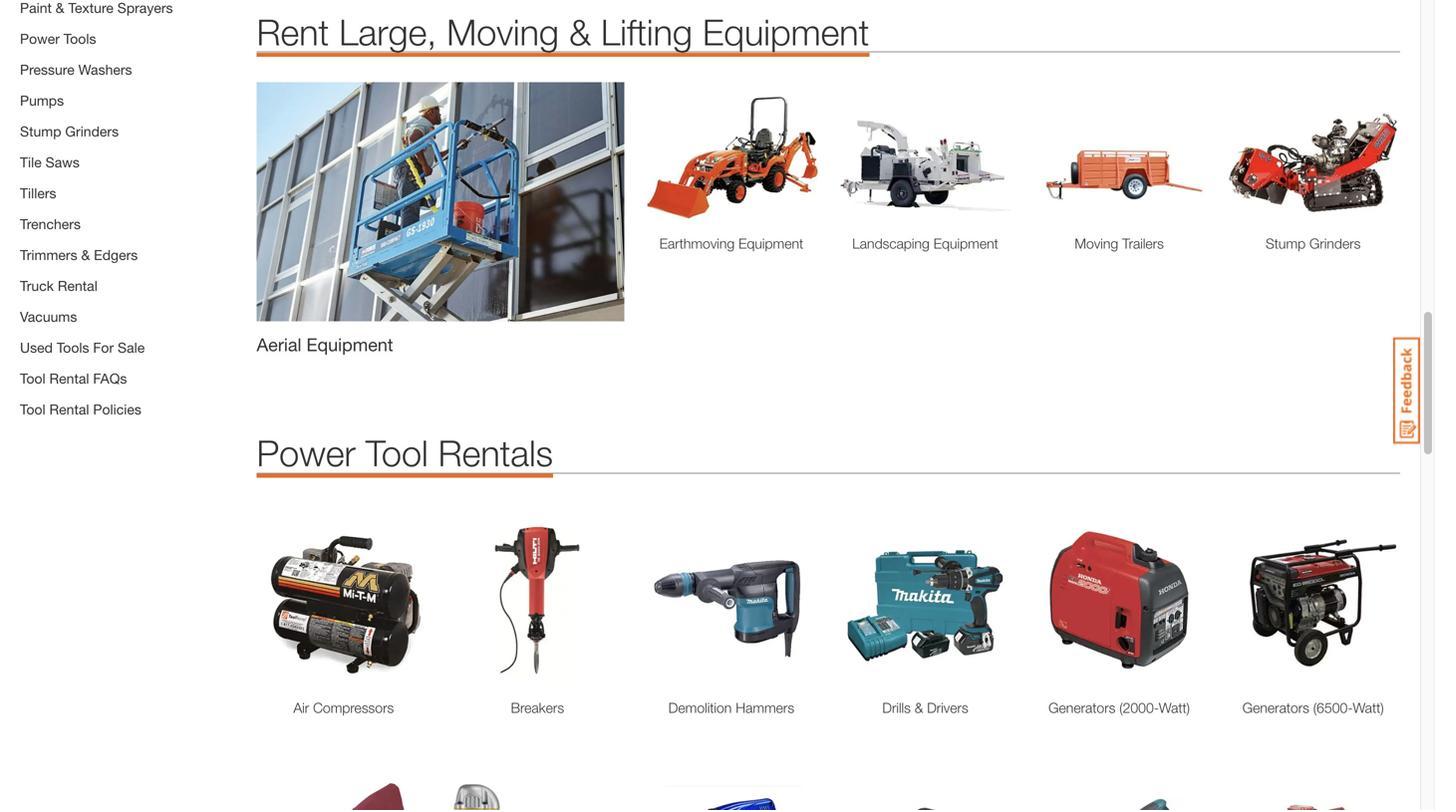 Task type: describe. For each thing, give the bounding box(es) containing it.
trimmers & edgers link
[[20, 247, 138, 263]]

rent handheld sanders image
[[257, 769, 431, 811]]

generators for generators (2000-watt)
[[1049, 700, 1116, 716]]

tile saws
[[20, 154, 80, 170]]

equipment for earthmoving equipment
[[739, 235, 804, 252]]

rent aerial equipment image
[[257, 82, 625, 321]]

rental for tool rental faqs
[[49, 370, 89, 387]]

trimmers
[[20, 247, 77, 263]]

pumps
[[20, 92, 64, 108]]

drills & drivers link
[[839, 698, 1013, 719]]

0 horizontal spatial grinders
[[65, 123, 119, 139]]

power for power tool rentals
[[257, 432, 356, 474]]

demolition
[[669, 700, 732, 716]]

0 vertical spatial moving
[[447, 10, 559, 53]]

pressure washers link
[[20, 61, 132, 78]]

faqs
[[93, 370, 127, 387]]

moving trailers link
[[1033, 233, 1207, 254]]

drills
[[883, 700, 911, 716]]

& for trimmers & edgers
[[81, 247, 90, 263]]

tool rental faqs
[[20, 370, 127, 387]]

1 horizontal spatial stump grinders
[[1266, 235, 1361, 252]]

rent landscaping equipment image
[[839, 92, 1013, 223]]

0 horizontal spatial stump grinders
[[20, 123, 119, 139]]

drivers
[[927, 700, 969, 716]]

feedback link image
[[1394, 337, 1421, 445]]

2 vertical spatial tool
[[366, 432, 428, 474]]

earthmoving equipment
[[660, 235, 804, 252]]

earthmoving equipment link
[[645, 233, 819, 254]]

demolition hammers
[[669, 700, 795, 716]]

(2000-
[[1120, 700, 1160, 716]]

1 vertical spatial moving
[[1075, 235, 1119, 252]]

tool rental faqs link
[[20, 370, 127, 387]]

truck
[[20, 277, 54, 294]]

large,
[[339, 10, 437, 53]]

tool rental policies link
[[20, 401, 141, 418]]

rent tile saws image
[[1227, 769, 1401, 811]]

1 vertical spatial grinders
[[1310, 235, 1361, 252]]

landscaping equipment link
[[839, 233, 1013, 254]]

compressors
[[313, 700, 394, 716]]

air compressors link
[[257, 698, 431, 719]]

lifting
[[601, 10, 693, 53]]

generators (6500-watt) link
[[1227, 698, 1401, 719]]

sale
[[118, 339, 145, 356]]

saws
[[46, 154, 80, 170]]

moving trailers
[[1075, 235, 1164, 252]]

equipment for landscaping equipment
[[934, 235, 999, 252]]

1 horizontal spatial &
[[569, 10, 591, 53]]

vacuums
[[20, 308, 77, 325]]

used tools for sale link
[[20, 339, 145, 356]]

policies
[[93, 401, 141, 418]]

generators (2000-watt)
[[1049, 700, 1191, 716]]

tile saws link
[[20, 154, 80, 170]]

trimmers & edgers
[[20, 247, 138, 263]]

tools for used
[[57, 339, 89, 356]]

hammers
[[736, 700, 795, 716]]

rent earthmoving equipment image
[[645, 92, 819, 223]]

tool for tool rental policies
[[20, 401, 46, 418]]

rent generators (2000-watts) image
[[1033, 514, 1207, 688]]

edgers
[[94, 247, 138, 263]]

generators for generators (6500-watt)
[[1243, 700, 1310, 716]]

equipment for aerial equipment
[[307, 334, 393, 355]]



Task type: vqa. For each thing, say whether or not it's contained in the screenshot.
the $ 179 00 related to Warm
no



Task type: locate. For each thing, give the bounding box(es) containing it.
rent demolition hammers image
[[645, 514, 819, 688]]

breakers link
[[451, 698, 625, 719]]

1 horizontal spatial stump
[[1266, 235, 1306, 252]]

& right drills
[[915, 700, 924, 716]]

tillers
[[20, 185, 56, 201]]

generators (6500-watt)
[[1243, 700, 1385, 716]]

rental for tool rental policies
[[49, 401, 89, 418]]

air
[[293, 700, 309, 716]]

stump grinders link up saws at the left of the page
[[20, 123, 119, 139]]

rental down tool rental faqs link on the left top of page
[[49, 401, 89, 418]]

1 vertical spatial stump grinders
[[1266, 235, 1361, 252]]

tool left rentals
[[366, 432, 428, 474]]

rent air compressors image
[[257, 514, 431, 688]]

2 generators from the left
[[1243, 700, 1310, 716]]

2 vertical spatial rental
[[49, 401, 89, 418]]

air compressors
[[293, 700, 394, 716]]

0 vertical spatial tools
[[64, 30, 96, 47]]

rental for truck rental
[[58, 277, 98, 294]]

stump grinders
[[20, 123, 119, 139], [1266, 235, 1361, 252]]

0 horizontal spatial power
[[20, 30, 60, 47]]

tool down tool rental faqs link on the left top of page
[[20, 401, 46, 418]]

0 horizontal spatial stump grinders link
[[20, 123, 119, 139]]

&
[[569, 10, 591, 53], [81, 247, 90, 263], [915, 700, 924, 716]]

stump grinders up saws at the left of the page
[[20, 123, 119, 139]]

landscaping
[[853, 235, 930, 252]]

trenchers link
[[20, 216, 81, 232]]

1 horizontal spatial watt)
[[1354, 700, 1385, 716]]

0 vertical spatial stump
[[20, 123, 61, 139]]

rent breakers image
[[451, 514, 625, 688]]

rent stump grinders image
[[1227, 92, 1401, 223]]

rent large, moving & lifting equipment
[[257, 10, 870, 53]]

rent nailers image
[[451, 769, 625, 811]]

stump grinders down rent stump grinders image at top
[[1266, 235, 1361, 252]]

generators (2000-watt) link
[[1033, 698, 1207, 719]]

power tools
[[20, 30, 96, 47]]

power tool rentals
[[257, 432, 553, 474]]

2 vertical spatial &
[[915, 700, 924, 716]]

tile
[[20, 154, 42, 170]]

watt) up rent saws image
[[1160, 700, 1191, 716]]

aerial
[[257, 334, 302, 355]]

1 horizontal spatial power
[[257, 432, 356, 474]]

watt) for (6500-
[[1354, 700, 1385, 716]]

pumps link
[[20, 92, 64, 108]]

grinders
[[65, 123, 119, 139], [1310, 235, 1361, 252]]

tool down used
[[20, 370, 46, 387]]

tools up pressure washers
[[64, 30, 96, 47]]

for
[[93, 339, 114, 356]]

0 horizontal spatial watt)
[[1160, 700, 1191, 716]]

rent paint sprayers image
[[645, 769, 819, 811]]

earthmoving
[[660, 235, 735, 252]]

1 horizontal spatial grinders
[[1310, 235, 1361, 252]]

0 vertical spatial &
[[569, 10, 591, 53]]

& left edgers
[[81, 247, 90, 263]]

vacuums link
[[20, 308, 77, 325]]

aerial equipment link
[[257, 82, 625, 358]]

used
[[20, 339, 53, 356]]

rent planers image
[[839, 769, 1013, 811]]

1 vertical spatial tool
[[20, 401, 46, 418]]

1 horizontal spatial stump grinders link
[[1227, 233, 1401, 254]]

1 horizontal spatial generators
[[1243, 700, 1310, 716]]

aerial equipment
[[257, 334, 393, 355]]

watt) for (2000-
[[1160, 700, 1191, 716]]

stump grinders link
[[20, 123, 119, 139], [1227, 233, 1401, 254]]

used tools for sale
[[20, 339, 145, 356]]

watt) up rent tile saws image
[[1354, 700, 1385, 716]]

rent
[[257, 10, 329, 53]]

generators left (2000-
[[1049, 700, 1116, 716]]

demolition hammers link
[[645, 698, 819, 719]]

truck rental link
[[20, 277, 98, 294]]

& for drills & drivers
[[915, 700, 924, 716]]

drills & drivers
[[883, 700, 969, 716]]

equipment
[[703, 10, 870, 53], [739, 235, 804, 252], [934, 235, 999, 252], [307, 334, 393, 355]]

generators left the (6500-
[[1243, 700, 1310, 716]]

& left lifting
[[569, 10, 591, 53]]

0 vertical spatial stump grinders
[[20, 123, 119, 139]]

1 vertical spatial &
[[81, 247, 90, 263]]

0 horizontal spatial stump
[[20, 123, 61, 139]]

2 horizontal spatial &
[[915, 700, 924, 716]]

power
[[20, 30, 60, 47], [257, 432, 356, 474]]

0 horizontal spatial generators
[[1049, 700, 1116, 716]]

1 vertical spatial tools
[[57, 339, 89, 356]]

rent saws image
[[1033, 769, 1207, 811]]

watt) inside generators (2000-watt) link
[[1160, 700, 1191, 716]]

grinders down rent stump grinders image at top
[[1310, 235, 1361, 252]]

0 vertical spatial grinders
[[65, 123, 119, 139]]

rental
[[58, 277, 98, 294], [49, 370, 89, 387], [49, 401, 89, 418]]

watt)
[[1160, 700, 1191, 716], [1354, 700, 1385, 716]]

0 horizontal spatial &
[[81, 247, 90, 263]]

rent generators (6500 watts) image
[[1227, 514, 1401, 688]]

rental up tool rental policies
[[49, 370, 89, 387]]

0 vertical spatial power
[[20, 30, 60, 47]]

washers
[[78, 61, 132, 78]]

generators
[[1049, 700, 1116, 716], [1243, 700, 1310, 716]]

rental down trimmers & edgers link
[[58, 277, 98, 294]]

1 vertical spatial rental
[[49, 370, 89, 387]]

rent drills & drivers image
[[839, 514, 1013, 688]]

stump grinders link down rent stump grinders image at top
[[1227, 233, 1401, 254]]

1 horizontal spatial moving
[[1075, 235, 1119, 252]]

pressure washers
[[20, 61, 132, 78]]

rentals
[[438, 432, 553, 474]]

0 vertical spatial tool
[[20, 370, 46, 387]]

tool rental policies
[[20, 401, 141, 418]]

truck rental
[[20, 277, 98, 294]]

1 vertical spatial power
[[257, 432, 356, 474]]

1 generators from the left
[[1049, 700, 1116, 716]]

(6500-
[[1314, 700, 1354, 716]]

stump
[[20, 123, 61, 139], [1266, 235, 1306, 252]]

0 vertical spatial rental
[[58, 277, 98, 294]]

tillers link
[[20, 185, 56, 201]]

0 horizontal spatial moving
[[447, 10, 559, 53]]

stump down rent stump grinders image at top
[[1266, 235, 1306, 252]]

power for power tools
[[20, 30, 60, 47]]

breakers
[[511, 700, 564, 716]]

1 watt) from the left
[[1160, 700, 1191, 716]]

power tools link
[[20, 30, 96, 47]]

watt) inside 'generators (6500-watt)' link
[[1354, 700, 1385, 716]]

tool for tool rental faqs
[[20, 370, 46, 387]]

tools
[[64, 30, 96, 47], [57, 339, 89, 356]]

trenchers
[[20, 216, 81, 232]]

1 vertical spatial stump
[[1266, 235, 1306, 252]]

rent moving trailers image
[[1033, 92, 1207, 223]]

pressure
[[20, 61, 75, 78]]

tool
[[20, 370, 46, 387], [20, 401, 46, 418], [366, 432, 428, 474]]

trailers
[[1123, 235, 1164, 252]]

tools for power
[[64, 30, 96, 47]]

landscaping equipment
[[853, 235, 999, 252]]

tools left for
[[57, 339, 89, 356]]

1 vertical spatial stump grinders link
[[1227, 233, 1401, 254]]

moving
[[447, 10, 559, 53], [1075, 235, 1119, 252]]

stump down pumps at the left top
[[20, 123, 61, 139]]

0 vertical spatial stump grinders link
[[20, 123, 119, 139]]

grinders up saws at the left of the page
[[65, 123, 119, 139]]

2 watt) from the left
[[1354, 700, 1385, 716]]



